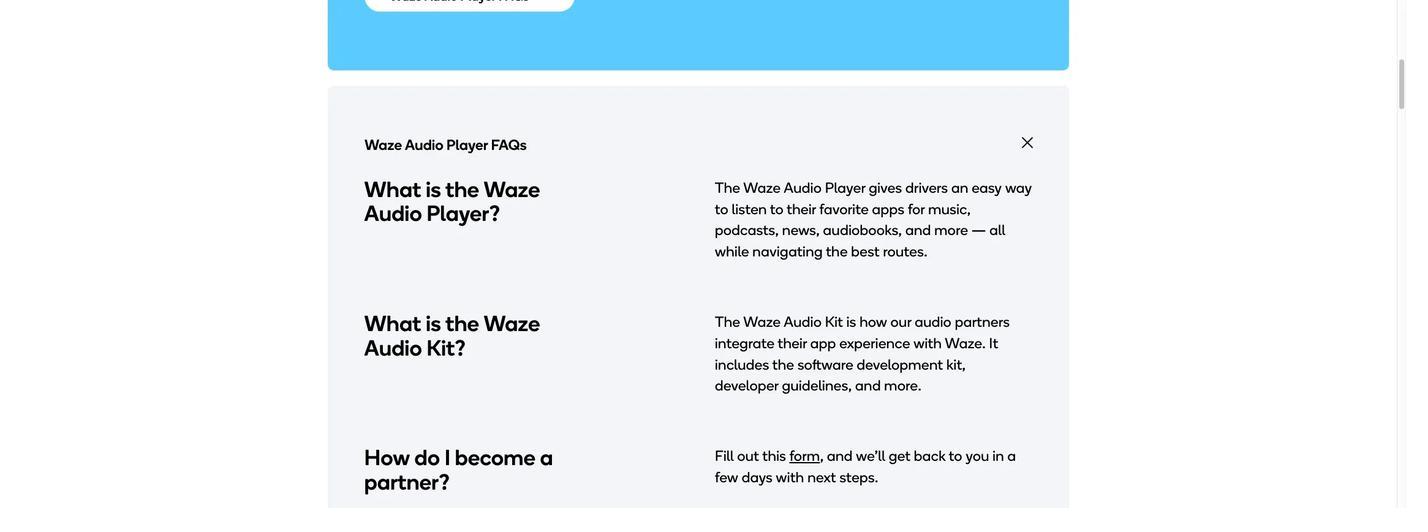 Task type: describe. For each thing, give the bounding box(es) containing it.
days
[[742, 469, 773, 487]]

and inside the waze audio player gives drivers an easy way to listen to their favorite apps for music, podcasts, news, audiobooks, and more — all while navigating the best routes.
[[906, 222, 932, 239]]

the for what is the waze audio kit?
[[716, 313, 741, 331]]

we'll
[[857, 448, 886, 465]]

audio inside the waze audio player gives drivers an easy way to listen to their favorite apps for music, podcasts, news, audiobooks, and more — all while navigating the best routes.
[[785, 179, 822, 197]]

in
[[993, 448, 1005, 465]]

their inside the waze audio player gives drivers an easy way to listen to their favorite apps for music, podcasts, news, audiobooks, and more — all while navigating the best routes.
[[787, 200, 817, 218]]

audio inside the 'what is the waze audio kit?'
[[365, 335, 423, 361]]

do
[[415, 445, 441, 472]]

guidelines,
[[783, 377, 853, 395]]

best
[[852, 243, 880, 261]]

the inside the 'what is the waze audio kit?'
[[446, 311, 480, 337]]

listen
[[732, 200, 768, 218]]

i
[[445, 445, 451, 472]]

what is the waze audio kit?
[[365, 311, 541, 361]]

waze audio player faqs
[[365, 136, 527, 154]]

to inside the ", and we'll get back to you in a few days with next steps."
[[950, 448, 963, 465]]

our
[[891, 313, 912, 331]]

, and we'll get back to you in a few days with next steps.
[[716, 448, 1017, 487]]

become
[[456, 445, 536, 472]]

drivers
[[906, 179, 949, 197]]

1 horizontal spatial to
[[771, 200, 784, 218]]

faqs
[[491, 136, 527, 154]]

software
[[798, 356, 854, 374]]

kit
[[826, 313, 844, 331]]

apps
[[873, 200, 905, 218]]

player?
[[427, 201, 501, 227]]

partner?
[[365, 470, 450, 496]]

how do i become a partner?
[[365, 445, 554, 496]]

a inside the how do i become a partner?
[[541, 445, 554, 472]]

form link
[[790, 448, 821, 465]]

all
[[990, 222, 1006, 239]]

fill
[[716, 448, 735, 465]]

with inside the ", and we'll get back to you in a few days with next steps."
[[777, 469, 805, 487]]

app
[[811, 335, 837, 352]]

waze inside the waze audio kit is how our audio partners integrate their app experience with waze. it includes the software development kit, developer guidelines, and more.
[[744, 313, 781, 331]]

partners
[[956, 313, 1011, 331]]

steps.
[[840, 469, 879, 487]]

the for what is the waze audio player?
[[716, 179, 741, 197]]

routes.
[[884, 243, 928, 261]]

out
[[738, 448, 760, 465]]

a inside the ", and we'll get back to you in a few days with next steps."
[[1008, 448, 1017, 465]]

is inside the waze audio kit is how our audio partners integrate their app experience with waze. it includes the software development kit, developer guidelines, and more.
[[847, 313, 857, 331]]

audio
[[916, 313, 952, 331]]

experience
[[840, 335, 911, 352]]

includes
[[716, 356, 770, 374]]

gives
[[870, 179, 903, 197]]

kit,
[[947, 356, 967, 374]]

kit?
[[427, 335, 466, 361]]

back
[[915, 448, 947, 465]]

waze inside the waze audio player gives drivers an easy way to listen to their favorite apps for music, podcasts, news, audiobooks, and more — all while navigating the best routes.
[[744, 179, 781, 197]]



Task type: locate. For each thing, give the bounding box(es) containing it.
the inside 'what is the waze audio player?'
[[446, 176, 480, 203]]

and inside the waze audio kit is how our audio partners integrate their app experience with waze. it includes the software development kit, developer guidelines, and more.
[[856, 377, 882, 395]]

integrate
[[716, 335, 775, 352]]

their
[[787, 200, 817, 218], [778, 335, 808, 352]]

audiobooks,
[[824, 222, 903, 239]]

audio inside the waze audio kit is how our audio partners integrate their app experience with waze. it includes the software development kit, developer guidelines, and more.
[[785, 313, 822, 331]]

waze inside the 'what is the waze audio kit?'
[[484, 311, 541, 337]]

to
[[716, 200, 729, 218], [771, 200, 784, 218], [950, 448, 963, 465]]

the
[[446, 176, 480, 203], [827, 243, 849, 261], [446, 311, 480, 337], [773, 356, 795, 374]]

what for what is the waze audio kit?
[[365, 311, 422, 337]]

1 vertical spatial their
[[778, 335, 808, 352]]

an
[[952, 179, 969, 197]]

how
[[365, 445, 411, 472]]

and left more.
[[856, 377, 882, 395]]

0 horizontal spatial and
[[828, 448, 853, 465]]

favorite
[[820, 200, 870, 218]]

1 what from the top
[[365, 176, 422, 203]]

what
[[365, 176, 422, 203], [365, 311, 422, 337]]

for
[[909, 200, 926, 218]]

to left "you"
[[950, 448, 963, 465]]

form
[[790, 448, 821, 465]]

with inside the waze audio kit is how our audio partners integrate their app experience with waze. it includes the software development kit, developer guidelines, and more.
[[914, 335, 943, 352]]

0 vertical spatial what
[[365, 176, 422, 203]]

the inside the waze audio player gives drivers an easy way to listen to their favorite apps for music, podcasts, news, audiobooks, and more — all while navigating the best routes.
[[716, 179, 741, 197]]

the waze audio kit is how our audio partners integrate their app experience with waze. it includes the software development kit, developer guidelines, and more.
[[716, 313, 1011, 395]]

few
[[716, 469, 739, 487]]

their left 'app'
[[778, 335, 808, 352]]

2 the from the top
[[716, 313, 741, 331]]

what inside 'what is the waze audio player?'
[[365, 176, 422, 203]]

it
[[990, 335, 999, 352]]

1 vertical spatial and
[[856, 377, 882, 395]]

the inside the waze audio kit is how our audio partners integrate their app experience with waze. it includes the software development kit, developer guidelines, and more.
[[716, 313, 741, 331]]

next
[[808, 469, 837, 487]]

1 horizontal spatial and
[[856, 377, 882, 395]]

more.
[[885, 377, 922, 395]]

1 vertical spatial what
[[365, 311, 422, 337]]

1 horizontal spatial a
[[1008, 448, 1017, 465]]

player up "favorite"
[[826, 179, 866, 197]]

the inside the waze audio kit is how our audio partners integrate their app experience with waze. it includes the software development kit, developer guidelines, and more.
[[773, 356, 795, 374]]

you
[[967, 448, 990, 465]]

the waze audio player gives drivers an easy way to listen to their favorite apps for music, podcasts, news, audiobooks, and more — all while navigating the best routes.
[[716, 179, 1033, 261]]

0 vertical spatial with
[[914, 335, 943, 352]]

2 vertical spatial and
[[828, 448, 853, 465]]

while
[[716, 243, 750, 261]]

what for what is the waze audio player?
[[365, 176, 422, 203]]

podcasts,
[[716, 222, 780, 239]]

this
[[763, 448, 787, 465]]

0 horizontal spatial a
[[541, 445, 554, 472]]

a
[[541, 445, 554, 472], [1008, 448, 1017, 465]]

with down the audio
[[914, 335, 943, 352]]

1 vertical spatial the
[[716, 313, 741, 331]]

way
[[1006, 179, 1033, 197]]

0 vertical spatial their
[[787, 200, 817, 218]]

their up news,
[[787, 200, 817, 218]]

,
[[821, 448, 824, 465]]

to left listen
[[716, 200, 729, 218]]

what inside the 'what is the waze audio kit?'
[[365, 311, 422, 337]]

with down form
[[777, 469, 805, 487]]

0 horizontal spatial with
[[777, 469, 805, 487]]

how
[[860, 313, 888, 331]]

1 horizontal spatial with
[[914, 335, 943, 352]]

0 horizontal spatial to
[[716, 200, 729, 218]]

0 vertical spatial and
[[906, 222, 932, 239]]

their inside the waze audio kit is how our audio partners integrate their app experience with waze. it includes the software development kit, developer guidelines, and more.
[[778, 335, 808, 352]]

developer
[[716, 377, 779, 395]]

0 vertical spatial the
[[716, 179, 741, 197]]

0 horizontal spatial player
[[447, 136, 488, 154]]

and down for
[[906, 222, 932, 239]]

the inside the waze audio player gives drivers an easy way to listen to their favorite apps for music, podcasts, news, audiobooks, and more — all while navigating the best routes.
[[827, 243, 849, 261]]

waze
[[365, 136, 402, 154], [484, 176, 541, 203], [744, 179, 781, 197], [484, 311, 541, 337], [744, 313, 781, 331]]

fill out this form
[[716, 448, 821, 465]]

player
[[447, 136, 488, 154], [826, 179, 866, 197]]

is for player?
[[426, 176, 442, 203]]

is inside 'what is the waze audio player?'
[[426, 176, 442, 203]]

is inside the 'what is the waze audio kit?'
[[426, 311, 442, 337]]

2 horizontal spatial and
[[906, 222, 932, 239]]

a right in
[[1008, 448, 1017, 465]]

1 horizontal spatial player
[[826, 179, 866, 197]]

and right ","
[[828, 448, 853, 465]]

2 what from the top
[[365, 311, 422, 337]]

1 vertical spatial player
[[826, 179, 866, 197]]

navigating
[[753, 243, 824, 261]]

the up integrate
[[716, 313, 741, 331]]

1 vertical spatial with
[[777, 469, 805, 487]]

is
[[426, 176, 442, 203], [426, 311, 442, 337], [847, 313, 857, 331]]

audio
[[405, 136, 444, 154], [785, 179, 822, 197], [365, 201, 423, 227], [785, 313, 822, 331], [365, 335, 423, 361]]

a right 'become' on the bottom of the page
[[541, 445, 554, 472]]

easy
[[973, 179, 1003, 197]]

player left faqs
[[447, 136, 488, 154]]

is for kit?
[[426, 311, 442, 337]]

waze.
[[946, 335, 987, 352]]

and
[[906, 222, 932, 239], [856, 377, 882, 395], [828, 448, 853, 465]]

what is the waze audio player?
[[365, 176, 541, 227]]

music,
[[929, 200, 972, 218]]

2 horizontal spatial to
[[950, 448, 963, 465]]

1 the from the top
[[716, 179, 741, 197]]

more
[[935, 222, 969, 239]]

—
[[972, 222, 987, 239]]

player inside the waze audio player gives drivers an easy way to listen to their favorite apps for music, podcasts, news, audiobooks, and more — all while navigating the best routes.
[[826, 179, 866, 197]]

0 vertical spatial player
[[447, 136, 488, 154]]

the up listen
[[716, 179, 741, 197]]

news,
[[783, 222, 821, 239]]

the
[[716, 179, 741, 197], [716, 313, 741, 331]]

with
[[914, 335, 943, 352], [777, 469, 805, 487]]

get
[[890, 448, 911, 465]]

development
[[858, 356, 944, 374]]

waze inside 'what is the waze audio player?'
[[484, 176, 541, 203]]

to right listen
[[771, 200, 784, 218]]

and inside the ", and we'll get back to you in a few days with next steps."
[[828, 448, 853, 465]]

audio inside 'what is the waze audio player?'
[[365, 201, 423, 227]]



Task type: vqa. For each thing, say whether or not it's contained in the screenshot.
WORK
no



